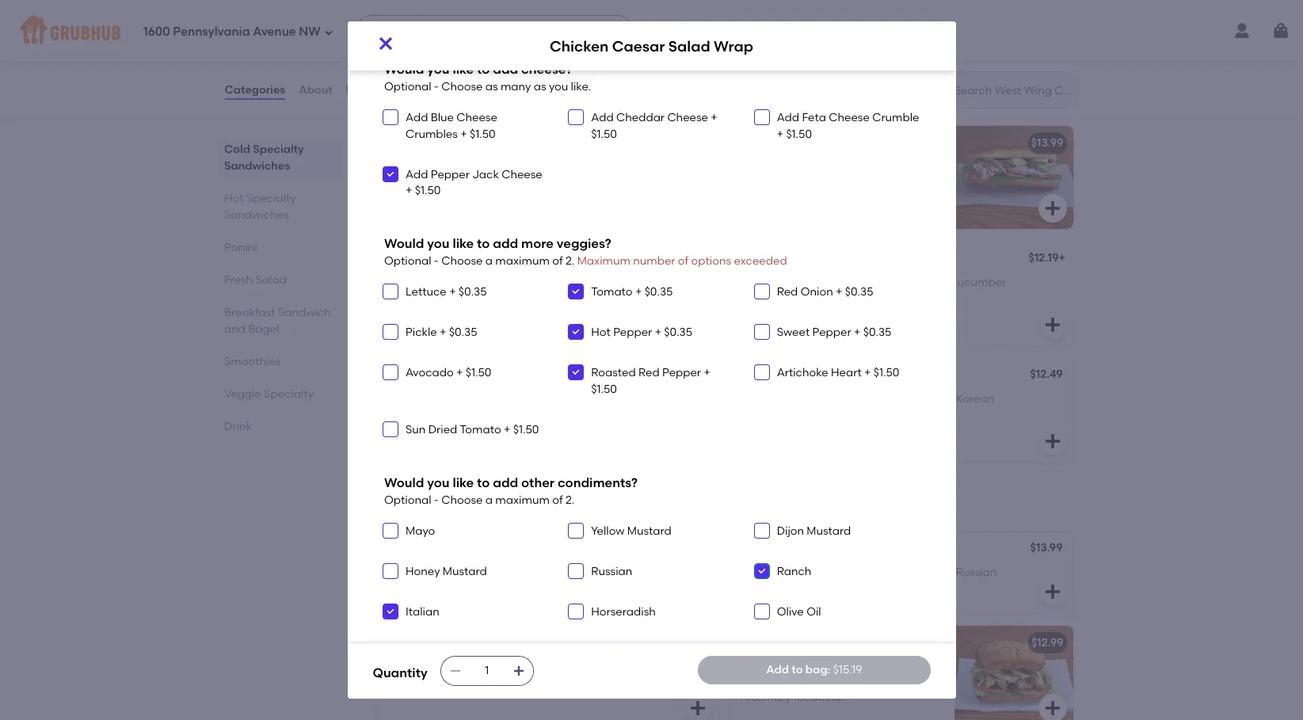 Task type: locate. For each thing, give the bounding box(es) containing it.
svg image for olive oil
[[757, 607, 767, 617]]

1 horizontal spatial caesar
[[497, 424, 536, 438]]

1 - from the top
[[434, 80, 439, 93]]

hot left "corn"
[[740, 565, 760, 579]]

add for add pepper jack  cheese + $1.50
[[406, 168, 428, 181]]

fresh salad tab
[[224, 272, 335, 288]]

1 vertical spatial a
[[486, 493, 493, 507]]

to inside would you like to add cheese? optional - choose as many as you like.
[[477, 62, 490, 77]]

0 vertical spatial dressing
[[740, 581, 786, 595]]

add left feta
[[777, 111, 800, 125]]

add down the club
[[406, 168, 428, 181]]

0 vertical spatial mayo
[[806, 408, 836, 421]]

3 like from the top
[[453, 475, 474, 490]]

jalapeno
[[508, 565, 555, 579]]

lettuce, up rosemary
[[740, 675, 781, 688]]

0 horizontal spatial beef,
[[438, 565, 464, 579]]

2 vertical spatial mayo
[[619, 159, 649, 172]]

to left bag:
[[792, 663, 803, 677]]

choice
[[855, 408, 893, 421], [450, 440, 489, 454]]

cold inside cold specialty sandwiches
[[224, 143, 250, 156]]

and inside the breakfast sandwich and bagel
[[224, 322, 245, 336]]

0 vertical spatial avocado,
[[877, 42, 928, 56]]

1 vertical spatial veggie
[[224, 387, 261, 401]]

3 - from the top
[[434, 493, 439, 507]]

a inside would you like to add other condiments? optional - choose a maximum of 2.
[[486, 493, 493, 507]]

tomato, inside 'crispy bacon, lettuce, tomato, mayo on toasted choice of bread.'
[[506, 42, 549, 56]]

pennsylvania
[[173, 24, 250, 39]]

2 maximum from the top
[[495, 493, 550, 507]]

pepper down tomato + $0.35
[[613, 326, 652, 339]]

$1.50 down cheddar
[[591, 127, 617, 141]]

rye. down the homemade
[[590, 675, 609, 688]]

specialty for cold specialty sandwiches tab
[[253, 143, 304, 156]]

0 horizontal spatial veggie
[[224, 387, 261, 401]]

on
[[584, 42, 598, 56], [862, 59, 876, 72], [385, 175, 399, 188], [740, 291, 754, 305], [838, 408, 852, 421], [434, 440, 448, 454], [528, 581, 541, 595], [788, 581, 802, 595], [865, 636, 878, 650], [529, 675, 543, 688], [913, 675, 926, 688]]

$12.19
[[1029, 251, 1059, 265]]

$0.35 down italian cold sandwich
[[459, 285, 487, 299]]

svg image for italian
[[386, 607, 395, 617]]

1 vertical spatial dressing
[[481, 675, 527, 688]]

of down other
[[552, 493, 563, 507]]

hot pepper + $0.35
[[591, 326, 693, 339]]

havarti,
[[558, 565, 599, 579]]

1 horizontal spatial mayo
[[619, 159, 649, 172]]

grilled inside grilled chicken breast, avocado, lettuce, tomato, honey mustard on rosemary focaccia.
[[740, 659, 776, 672]]

like for cheese?
[[453, 62, 474, 77]]

1 a from the top
[[486, 254, 493, 267]]

reviews
[[346, 83, 390, 97]]

1 optional from the top
[[384, 80, 431, 93]]

like down tossed
[[453, 475, 474, 490]]

specialty
[[253, 143, 304, 156], [246, 192, 296, 205], [264, 387, 313, 401], [407, 495, 486, 515]]

0 horizontal spatial dressing
[[481, 675, 527, 688]]

you for would you like to add more veggies?
[[427, 236, 450, 251]]

caesar
[[612, 37, 665, 55], [433, 369, 473, 383], [497, 424, 536, 438]]

choose
[[441, 80, 483, 93], [441, 254, 483, 267], [441, 493, 483, 507]]

hot specialty sandwiches inside tab
[[224, 192, 296, 222]]

toasted
[[601, 42, 642, 56], [402, 175, 443, 188], [544, 581, 586, 595], [805, 581, 846, 595], [546, 675, 587, 688]]

0 horizontal spatial caesar
[[433, 369, 473, 383]]

0 horizontal spatial and
[[224, 322, 245, 336]]

salad up breast,
[[475, 369, 507, 383]]

lettuce,
[[794, 275, 838, 289], [385, 424, 429, 438]]

bread. inside 'ham, turkey, crispy bacon, lettuce, tomato, mayo on toasted choice of bread.'
[[498, 175, 534, 188]]

1 would from the top
[[384, 62, 424, 77]]

tomato down maximum
[[591, 285, 633, 299]]

toasted down the turkey, at the top left of page
[[402, 175, 443, 188]]

would up italian cold sandwich
[[384, 236, 424, 251]]

turkey,
[[814, 392, 851, 405]]

drink
[[224, 420, 251, 433]]

beef, for sandwich
[[790, 565, 816, 579]]

add up the many
[[493, 62, 518, 77]]

3 add from the top
[[493, 475, 518, 490]]

melted inside hot roast beef, melted jalapeno havarti, horseradish and worcestershire sauce on toasted sub.
[[467, 565, 505, 579]]

you
[[427, 62, 450, 77], [549, 80, 568, 93], [427, 236, 450, 251], [427, 475, 450, 490]]

lettuce, inside grilled chicken breast, avocado, lettuce, tomato, honey mustard on rosemary focaccia.
[[740, 675, 781, 688]]

shredded
[[506, 392, 559, 405]]

on down turkey, at the bottom right of the page
[[838, 408, 852, 421]]

1 vertical spatial salad
[[255, 273, 286, 287]]

2 a from the top
[[486, 493, 493, 507]]

svg image
[[1272, 21, 1291, 40], [324, 27, 333, 37], [1043, 83, 1062, 102], [572, 113, 581, 122], [757, 113, 767, 122], [1043, 199, 1062, 218], [757, 287, 767, 296], [1043, 316, 1062, 335], [757, 327, 767, 337], [757, 368, 767, 378], [386, 425, 395, 434], [1043, 432, 1062, 451], [572, 526, 581, 535], [757, 526, 767, 535], [386, 567, 395, 576], [757, 567, 767, 576], [688, 699, 707, 718], [1043, 699, 1062, 718]]

0 horizontal spatial mustard
[[443, 565, 487, 579]]

of down artichoke heart + $1.50
[[896, 408, 906, 421]]

1 vertical spatial and
[[385, 581, 407, 595]]

mayo up cheese? in the top of the page
[[551, 42, 582, 56]]

grilled chicken breast on focaccia hot sandwich
[[740, 636, 1011, 650]]

italian up yorker
[[406, 606, 440, 619]]

oil
[[807, 606, 821, 619]]

optional for would you like to add other condiments?
[[384, 493, 431, 507]]

add inside add feta cheese crumble + $1.50
[[777, 111, 800, 125]]

- inside would you like to add other condiments? optional - choose a maximum of 2.
[[434, 493, 439, 507]]

1 vertical spatial avocado,
[[863, 659, 914, 672]]

0 vertical spatial would
[[384, 62, 424, 77]]

avocado, up mustard
[[863, 659, 914, 672]]

add inside would you like to add cheese? optional - choose as many as you like.
[[493, 62, 518, 77]]

0 vertical spatial like
[[453, 62, 474, 77]]

dressing
[[385, 440, 431, 454]]

on down "jalapeno"
[[528, 581, 541, 595]]

spinach,
[[907, 392, 954, 405]]

2 - from the top
[[434, 254, 439, 267]]

0 horizontal spatial bread.
[[438, 59, 473, 72]]

0 horizontal spatial salad
[[255, 273, 286, 287]]

red
[[887, 275, 908, 289], [777, 285, 798, 299], [639, 366, 660, 380]]

turkey inside turkey breast, provolone, avocado, lettuce, tomato, mayo on sub roll.
[[740, 42, 775, 56]]

mayo up the roast
[[406, 524, 435, 538]]

0 horizontal spatial hot specialty sandwiches
[[224, 192, 296, 222]]

honey for honey mustard
[[406, 565, 440, 579]]

sun for sun dried tomato + $1.50
[[406, 423, 426, 437]]

beef, inside hot roast beef, melted jalapeno havarti, horseradish and worcestershire sauce on toasted sub.
[[438, 565, 464, 579]]

of down "crispy"
[[485, 175, 496, 188]]

0 horizontal spatial mayo
[[551, 42, 582, 56]]

sun dried tomato
[[406, 12, 500, 26]]

$1.50 down romaine
[[513, 423, 539, 437]]

you for would you like to add cheese?
[[427, 62, 450, 77]]

tomato, for ham, turkey, crispy bacon, lettuce, tomato, mayo on toasted choice of bread.
[[573, 159, 616, 172]]

italian cold sandwich image
[[599, 243, 718, 346]]

of up sweet
[[796, 291, 806, 305]]

2 optional from the top
[[384, 254, 431, 267]]

- up blue
[[434, 80, 439, 93]]

0 vertical spatial optional
[[384, 80, 431, 93]]

avocado, inside turkey breast, provolone, avocado, lettuce, tomato, mayo on sub roll.
[[877, 42, 928, 56]]

2 vertical spatial choice
[[757, 291, 793, 305]]

svg image for russian
[[572, 567, 581, 576]]

1 horizontal spatial avocado,
[[853, 392, 904, 405]]

add left the more
[[493, 236, 518, 251]]

choice up sweet
[[757, 291, 793, 305]]

$11.49
[[673, 18, 704, 32], [678, 369, 709, 383]]

would inside would you like to add cheese? optional - choose as many as you like.
[[384, 62, 424, 77]]

2 horizontal spatial choice
[[757, 291, 793, 305]]

cheese for crumble
[[829, 111, 870, 125]]

$0.35
[[459, 285, 487, 299], [645, 285, 673, 299], [845, 285, 874, 299], [449, 326, 477, 339], [664, 326, 693, 339], [863, 326, 892, 339]]

beef, inside hot corn beef, melted swiss, sauerkraut, russian dressing on toasted rye.
[[790, 565, 816, 579]]

italian up lettuce
[[385, 253, 420, 266]]

lettuce, inside turkey breast, provolone, avocado, lettuce, tomato, mayo on sub roll.
[[740, 59, 781, 72]]

veggie inside tab
[[224, 387, 261, 401]]

red onion + $0.35
[[777, 285, 874, 299]]

3 would from the top
[[384, 475, 424, 490]]

chicken caesar salad wrap image
[[599, 359, 718, 462]]

would for would you like to add other condiments?
[[384, 475, 424, 490]]

gilled chicken breast, shredded parmesan, croutons, romaine lettuce, tossed with caesar dressing on choice of wrap
[[385, 392, 559, 454]]

sandwich up would you like to add cheese? optional - choose as many as you like.
[[436, 20, 490, 33]]

$1.50 down the roasted
[[591, 383, 617, 396]]

0 vertical spatial add
[[493, 62, 518, 77]]

croutons,
[[446, 408, 498, 421]]

0 vertical spatial caesar
[[612, 37, 665, 55]]

3 choose from the top
[[441, 493, 483, 507]]

rye. inside hot beef pastrami, melted swiss, homemade coleslaw, russian dressing on toasted rye.
[[590, 675, 609, 688]]

chicken
[[778, 659, 820, 672]]

on inside the gilled chicken breast, shredded parmesan, croutons, romaine lettuce, tossed with caesar dressing on choice of wrap
[[434, 440, 448, 454]]

nw
[[299, 24, 321, 39]]

1 vertical spatial like
[[453, 236, 474, 251]]

yorker
[[412, 636, 447, 650]]

1 beef, from the left
[[438, 565, 464, 579]]

condiments?
[[558, 475, 638, 490]]

1 grilled from the top
[[740, 636, 777, 650]]

hot inside tab
[[224, 192, 243, 205]]

bagel
[[248, 322, 279, 336]]

hot left the roast
[[385, 543, 405, 556]]

hot specialty sandwiches up hot roast beef jalapeno sandwich
[[373, 495, 591, 515]]

mayo down turkey, at the bottom right of the page
[[806, 408, 836, 421]]

chicken caesar salad wrap down the $11.49 +
[[550, 37, 754, 55]]

sandwiches for cold specialty sandwiches tab
[[224, 159, 290, 173]]

hot roast beef jalapeno sandwich
[[385, 543, 578, 556]]

on inside 'ham, turkey, crispy bacon, lettuce, tomato, mayo on toasted choice of bread.'
[[385, 175, 399, 188]]

swiss,
[[860, 565, 890, 579]]

2. down veggies?
[[566, 254, 575, 267]]

pepper right sweet
[[813, 326, 851, 339]]

rye. inside hot corn beef, melted swiss, sauerkraut, russian dressing on toasted rye.
[[849, 581, 868, 595]]

mustard
[[865, 675, 910, 688]]

add left other
[[493, 475, 518, 490]]

breast, up the honey
[[823, 659, 860, 672]]

avocado, for on
[[863, 659, 914, 672]]

sub.
[[588, 581, 610, 595]]

veggie specialty tab
[[224, 386, 335, 403]]

1 horizontal spatial russian
[[591, 565, 633, 579]]

add inside add blue cheese crumbles
[[406, 111, 428, 125]]

veggies?
[[557, 236, 612, 251]]

1 horizontal spatial bacon,
[[490, 159, 528, 172]]

blue
[[431, 111, 454, 125]]

toasted inside hot corn beef, melted swiss, sauerkraut, russian dressing on toasted rye.
[[805, 581, 846, 595]]

breast, inside grilled chicken breast, avocado, lettuce, tomato, honey mustard on rosemary focaccia.
[[823, 659, 860, 672]]

maximum
[[495, 254, 550, 267], [495, 493, 550, 507]]

0 vertical spatial chicken caesar salad wrap
[[550, 37, 754, 55]]

2 vertical spatial turkey
[[778, 369, 813, 383]]

$1.50 inside the add cheddar cheese + $1.50
[[591, 127, 617, 141]]

search icon image
[[929, 81, 948, 100]]

2 sun from the top
[[406, 423, 426, 437]]

1 vertical spatial choice
[[446, 175, 482, 188]]

maximum for other
[[495, 493, 550, 507]]

1 vertical spatial sandwiches
[[224, 208, 289, 222]]

sandwich
[[436, 20, 490, 33], [838, 20, 892, 33], [443, 136, 496, 150], [812, 136, 866, 150], [452, 253, 506, 266], [278, 306, 331, 319], [524, 543, 578, 556], [807, 543, 861, 556], [472, 636, 525, 650], [957, 636, 1011, 650]]

would inside would you like to add more veggies? optional - choose a maximum of 2. maximum number of options exceeded
[[384, 236, 424, 251]]

like inside would you like to add other condiments? optional - choose a maximum of 2.
[[453, 475, 474, 490]]

svg image for add pepper jack  cheese
[[386, 169, 395, 179]]

new
[[385, 636, 410, 650]]

melted for sauce
[[467, 565, 505, 579]]

like inside would you like to add cheese? optional - choose as many as you like.
[[453, 62, 474, 77]]

you for would you like to add other condiments?
[[427, 475, 450, 490]]

+ inside add feta cheese crumble + $1.50
[[777, 127, 784, 141]]

2 vertical spatial add
[[493, 475, 518, 490]]

toasted inside hot roast beef, melted jalapeno havarti, horseradish and worcestershire sauce on toasted sub.
[[544, 581, 586, 595]]

russian up the sub.
[[591, 565, 633, 579]]

2 grilled from the top
[[740, 659, 776, 672]]

turkey up "maple"
[[778, 369, 813, 383]]

focaccia
[[881, 636, 932, 650]]

0 vertical spatial maximum
[[495, 254, 550, 267]]

tomato, for grilled chicken breast, avocado, lettuce, tomato, honey mustard on rosemary focaccia.
[[784, 675, 826, 688]]

1 vertical spatial honey
[[740, 392, 775, 405]]

1 horizontal spatial mayo
[[806, 408, 836, 421]]

bread.
[[438, 59, 473, 72], [498, 175, 534, 188], [809, 291, 844, 305]]

lettuce, right jack
[[530, 159, 571, 172]]

choose for more
[[441, 254, 483, 267]]

sandwiches up hot specialty sandwiches tab
[[224, 159, 290, 173]]

1 vertical spatial sun
[[406, 423, 426, 437]]

1 horizontal spatial lettuce,
[[794, 275, 838, 289]]

focaccia.
[[794, 691, 844, 704]]

on down ranch
[[788, 581, 802, 595]]

wrap inside honey maple turkey, avocado, spinach, korean bbq sauce, mayo on choice of wrap
[[909, 408, 939, 421]]

lettuce, for grilled chicken breast, avocado, lettuce, tomato, honey mustard on rosemary focaccia.
[[740, 675, 781, 688]]

salad down the $11.49 +
[[669, 37, 710, 55]]

+ inside the add pepper jack  cheese + $1.50
[[406, 184, 412, 197]]

caesar inside the gilled chicken breast, shredded parmesan, croutons, romaine lettuce, tossed with caesar dressing on choice of wrap
[[497, 424, 536, 438]]

0 vertical spatial $11.49
[[673, 18, 704, 32]]

0 vertical spatial sun
[[406, 12, 426, 26]]

choose inside would you like to add more veggies? optional - choose a maximum of 2. maximum number of options exceeded
[[441, 254, 483, 267]]

2. inside would you like to add other condiments? optional - choose a maximum of 2.
[[566, 493, 575, 507]]

roasted red pepper + $1.50
[[591, 366, 711, 396]]

sauce
[[493, 581, 525, 595]]

0 vertical spatial 2.
[[566, 254, 575, 267]]

1 vertical spatial chicken caesar salad wrap
[[385, 369, 540, 383]]

dried
[[429, 12, 457, 26]]

1 vertical spatial choose
[[441, 254, 483, 267]]

optional inside would you like to add more veggies? optional - choose a maximum of 2. maximum number of options exceeded
[[384, 254, 431, 267]]

sun dried tomato + $1.50
[[406, 423, 539, 437]]

bread. for veggie
[[809, 291, 844, 305]]

2 like from the top
[[453, 236, 474, 251]]

bacon, right "crispy"
[[490, 159, 528, 172]]

$12.49
[[1030, 368, 1063, 381]]

1 add from the top
[[493, 62, 518, 77]]

honey inside honey maple turkey, avocado, spinach, korean bbq sauce, mayo on choice of wrap
[[740, 392, 775, 405]]

specialty inside tab
[[246, 192, 296, 205]]

1 maximum from the top
[[495, 254, 550, 267]]

you inside would you like to add other condiments? optional - choose a maximum of 2.
[[427, 475, 450, 490]]

svg image for hot pepper
[[572, 327, 581, 337]]

chicken up gilled
[[385, 369, 430, 383]]

$1.50 inside the add pepper jack  cheese + $1.50
[[415, 184, 441, 197]]

1 vertical spatial -
[[434, 254, 439, 267]]

cheese inside the add cheddar cheese + $1.50
[[667, 111, 708, 125]]

1 horizontal spatial breast,
[[823, 659, 860, 672]]

bread. inside avocado, lettuce, tomato, red onion, cucumber on choice of bread.
[[809, 291, 844, 305]]

dressing
[[740, 581, 786, 595], [481, 675, 527, 688]]

0 vertical spatial -
[[434, 80, 439, 93]]

dressing down "corn"
[[740, 581, 786, 595]]

2 2. from the top
[[566, 493, 575, 507]]

0 vertical spatial mayo
[[551, 42, 582, 56]]

a for more
[[486, 254, 493, 267]]

1 vertical spatial $11.49
[[678, 369, 709, 383]]

chicken down the avocado + $1.50
[[419, 392, 463, 405]]

sweet
[[777, 326, 810, 339]]

0 vertical spatial bread.
[[438, 59, 473, 72]]

cobbie cold sandwich image
[[954, 126, 1073, 229]]

0 vertical spatial lettuce,
[[794, 275, 838, 289]]

optional inside would you like to add other condiments? optional - choose a maximum of 2.
[[384, 493, 431, 507]]

2 vertical spatial -
[[434, 493, 439, 507]]

1 horizontal spatial mustard
[[627, 524, 672, 538]]

mayo inside turkey breast, provolone, avocado, lettuce, tomato, mayo on sub roll.
[[829, 59, 860, 72]]

like up italian cold sandwich
[[453, 236, 474, 251]]

0 vertical spatial a
[[486, 254, 493, 267]]

roll.
[[900, 59, 919, 72]]

with
[[471, 424, 494, 438]]

bbq
[[740, 408, 764, 421]]

cheese inside add blue cheese crumbles
[[457, 111, 498, 125]]

melted inside hot beef pastrami, melted swiss, homemade coleslaw, russian dressing on toasted rye.
[[489, 659, 527, 672]]

like inside would you like to add more veggies? optional - choose a maximum of 2. maximum number of options exceeded
[[453, 236, 474, 251]]

1 horizontal spatial and
[[385, 581, 407, 595]]

add inside the add cheddar cheese + $1.50
[[591, 111, 614, 125]]

mayo
[[551, 42, 582, 56], [829, 59, 860, 72], [619, 159, 649, 172]]

1 vertical spatial optional
[[384, 254, 431, 267]]

0 vertical spatial rye.
[[849, 581, 868, 595]]

mayo for ham, turkey, crispy bacon, lettuce, tomato, mayo on toasted choice of bread.
[[619, 159, 649, 172]]

you up italian cold sandwich
[[427, 236, 450, 251]]

mustard for yellow mustard
[[627, 524, 672, 538]]

0 vertical spatial tomato
[[591, 285, 633, 299]]

add
[[406, 111, 428, 125], [591, 111, 614, 125], [777, 111, 800, 125], [406, 168, 428, 181], [766, 663, 789, 677]]

1 horizontal spatial dressing
[[740, 581, 786, 595]]

svg image
[[367, 25, 379, 37], [376, 34, 395, 53], [386, 113, 395, 122], [386, 169, 395, 179], [386, 287, 395, 296], [572, 287, 581, 296], [688, 316, 707, 335], [386, 327, 395, 337], [572, 327, 581, 337], [386, 368, 395, 378], [572, 368, 581, 378], [386, 526, 395, 535], [572, 567, 581, 576], [1043, 583, 1062, 602], [386, 607, 395, 617], [572, 607, 581, 617], [757, 607, 767, 617], [449, 665, 462, 677], [512, 665, 525, 677]]

1 vertical spatial $13.99
[[1031, 541, 1063, 555]]

1 vertical spatial turkey
[[740, 42, 775, 56]]

on down dried
[[434, 440, 448, 454]]

specialty for veggie specialty tab
[[264, 387, 313, 401]]

add for more
[[493, 236, 518, 251]]

parmesan,
[[385, 408, 443, 421]]

sandwiches inside cold specialty sandwiches
[[224, 159, 290, 173]]

mustard up rueben hot sandwich
[[807, 524, 851, 538]]

0 vertical spatial veggie
[[740, 253, 778, 266]]

chicken caesar salad wrap up breast,
[[385, 369, 540, 383]]

cucumber
[[949, 275, 1007, 289]]

$11.49 for $11.49 +
[[673, 18, 704, 32]]

add for add cheddar cheese + $1.50
[[591, 111, 614, 125]]

2 horizontal spatial salad
[[669, 37, 710, 55]]

to for other
[[477, 475, 490, 490]]

cheese?
[[521, 62, 572, 77]]

bread. for blt cold sandwich
[[438, 59, 473, 72]]

wrap down spinach, on the right of page
[[909, 408, 939, 421]]

on right breast
[[865, 636, 878, 650]]

2 add from the top
[[493, 236, 518, 251]]

1 2. from the top
[[566, 254, 575, 267]]

turkey right the 'tasty'
[[772, 20, 807, 33]]

2 would from the top
[[384, 236, 424, 251]]

tomato, inside turkey breast, provolone, avocado, lettuce, tomato, mayo on sub roll.
[[784, 59, 826, 72]]

1 vertical spatial would
[[384, 236, 424, 251]]

club cold sandwich
[[385, 136, 496, 150]]

tomato
[[460, 12, 500, 26]]

pepper down club cold sandwich
[[431, 168, 470, 181]]

mayo down the add cheddar cheese + $1.50
[[619, 159, 649, 172]]

$13.99 for hot beef pastrami, melted swiss, homemade coleslaw, russian dressing on toasted rye.
[[676, 635, 708, 648]]

cold down feta
[[783, 136, 809, 150]]

1 as from the left
[[486, 80, 498, 93]]

- for would you like to add more veggies?
[[434, 254, 439, 267]]

1 vertical spatial add
[[493, 236, 518, 251]]

svg image for horseradish
[[572, 607, 581, 617]]

pepper for add
[[431, 168, 470, 181]]

2 horizontal spatial caesar
[[612, 37, 665, 55]]

svg image for chicken caesar salad wrap
[[376, 34, 395, 53]]

dressing inside hot corn beef, melted swiss, sauerkraut, russian dressing on toasted rye.
[[740, 581, 786, 595]]

2 beef, from the left
[[790, 565, 816, 579]]

1 horizontal spatial salad
[[475, 369, 507, 383]]

2 vertical spatial choose
[[441, 493, 483, 507]]

like for more
[[453, 236, 474, 251]]

avocado, down heart at the right of page
[[853, 392, 904, 405]]

artichoke heart + $1.50
[[777, 366, 900, 380]]

2 vertical spatial honey
[[406, 565, 440, 579]]

veggie specialty
[[224, 387, 313, 401]]

sandwich down feta
[[812, 136, 866, 150]]

to
[[477, 62, 490, 77], [477, 236, 490, 251], [477, 475, 490, 490], [792, 663, 803, 677]]

cheese right feta
[[829, 111, 870, 125]]

0 horizontal spatial choice
[[385, 59, 422, 72]]

lettuce, up would you like to add cheese? optional - choose as many as you like.
[[463, 42, 503, 56]]

mayo inside 'crispy bacon, lettuce, tomato, mayo on toasted choice of bread.'
[[551, 42, 582, 56]]

melted inside hot corn beef, melted swiss, sauerkraut, russian dressing on toasted rye.
[[819, 565, 857, 579]]

sandwich left $12.99
[[957, 636, 1011, 650]]

mayo inside 'ham, turkey, crispy bacon, lettuce, tomato, mayo on toasted choice of bread.'
[[619, 159, 649, 172]]

1 horizontal spatial beef,
[[790, 565, 816, 579]]

0 horizontal spatial breast,
[[778, 42, 815, 56]]

svg image for avocado
[[386, 368, 395, 378]]

$1.50 inside roasted red pepper + $1.50
[[591, 383, 617, 396]]

1 vertical spatial choice
[[450, 440, 489, 454]]

on right mustard
[[913, 675, 926, 688]]

mayo inside honey maple turkey, avocado, spinach, korean bbq sauce, mayo on choice of wrap
[[806, 408, 836, 421]]

choice inside avocado, lettuce, tomato, red onion, cucumber on choice of bread.
[[757, 291, 793, 305]]

hot specialty sandwiches tab
[[224, 190, 335, 223]]

corn
[[763, 565, 787, 579]]

pastrami,
[[435, 659, 486, 672]]

of inside avocado, lettuce, tomato, red onion, cucumber on choice of bread.
[[796, 291, 806, 305]]

1 vertical spatial 2.
[[566, 493, 575, 507]]

maximum down other
[[495, 493, 550, 507]]

pickle
[[406, 326, 437, 339]]

on inside grilled chicken breast, avocado, lettuce, tomato, honey mustard on rosemary focaccia.
[[913, 675, 926, 688]]

pepper inside the add pepper jack  cheese + $1.50
[[431, 168, 470, 181]]

russian right sauerkraut,
[[956, 565, 997, 579]]

to down with
[[477, 475, 490, 490]]

sandwich up input item quantity number field
[[472, 636, 525, 650]]

0 horizontal spatial choice
[[450, 440, 489, 454]]

russian
[[591, 565, 633, 579], [956, 565, 997, 579], [438, 675, 479, 688]]

1 vertical spatial italian
[[406, 606, 440, 619]]

3 optional from the top
[[384, 493, 431, 507]]

beef, up the worcestershire
[[438, 565, 464, 579]]

maximum inside would you like to add more veggies? optional - choose a maximum of 2. maximum number of options exceeded
[[495, 254, 550, 267]]

sandwiches up panini
[[224, 208, 289, 222]]

a up lettuce + $0.35
[[486, 254, 493, 267]]

lettuce
[[406, 285, 447, 299]]

$13.99
[[1031, 136, 1064, 150], [1031, 541, 1063, 555], [676, 635, 708, 648]]

tomato down croutons,
[[460, 423, 501, 437]]

crispy bacon, lettuce, tomato, mayo on toasted choice of bread.
[[385, 42, 642, 72]]

to down tomato
[[477, 62, 490, 77]]

2. down condiments?
[[566, 493, 575, 507]]

to for more
[[477, 236, 490, 251]]

dressing inside hot beef pastrami, melted swiss, homemade coleslaw, russian dressing on toasted rye.
[[481, 675, 527, 688]]

0 vertical spatial turkey
[[772, 20, 807, 33]]

italian for italian
[[406, 606, 440, 619]]

1 like from the top
[[453, 62, 474, 77]]

toasted down swiss,
[[546, 675, 587, 688]]

- up the roast
[[434, 493, 439, 507]]

blt cold sandwich
[[385, 20, 490, 33]]

0 horizontal spatial avocado,
[[740, 275, 791, 289]]

0 horizontal spatial as
[[486, 80, 498, 93]]

new yorker hot sandwich
[[385, 636, 525, 650]]

0 vertical spatial hot specialty sandwiches
[[224, 192, 296, 222]]

0 horizontal spatial lettuce,
[[385, 424, 429, 438]]

1 choose from the top
[[441, 80, 483, 93]]

0 vertical spatial sandwiches
[[224, 159, 290, 173]]

choice inside 'ham, turkey, crispy bacon, lettuce, tomato, mayo on toasted choice of bread.'
[[446, 175, 482, 188]]

1 vertical spatial rye.
[[590, 675, 609, 688]]

$1.50 up breast,
[[466, 366, 492, 380]]

on down exceeded
[[740, 291, 754, 305]]

2 horizontal spatial mustard
[[807, 524, 851, 538]]

1 horizontal spatial as
[[534, 80, 546, 93]]

svg image for roasted red pepper
[[572, 368, 581, 378]]

sun
[[406, 12, 426, 26], [406, 423, 426, 437]]

add inside the add pepper jack  cheese + $1.50
[[406, 168, 428, 181]]

$12.99
[[1032, 636, 1064, 650]]

- inside would you like to add more veggies? optional - choose a maximum of 2. maximum number of options exceeded
[[434, 254, 439, 267]]

cold
[[408, 20, 434, 33], [810, 20, 836, 33], [414, 136, 440, 150], [783, 136, 809, 150], [224, 143, 250, 156], [423, 253, 449, 266]]

salad right "fresh"
[[255, 273, 286, 287]]

2 choose from the top
[[441, 254, 483, 267]]

hot down dressing
[[373, 495, 403, 515]]

would inside would you like to add other condiments? optional - choose a maximum of 2.
[[384, 475, 424, 490]]

2 horizontal spatial russian
[[956, 565, 997, 579]]

1 sun from the top
[[406, 12, 426, 26]]

2 horizontal spatial bread.
[[809, 291, 844, 305]]

on inside turkey breast, provolone, avocado, lettuce, tomato, mayo on sub roll.
[[862, 59, 876, 72]]

cheese for crumbles
[[457, 111, 498, 125]]

$0.35 down the number
[[645, 285, 673, 299]]

like for other
[[453, 475, 474, 490]]

like.
[[571, 80, 591, 93]]

1 vertical spatial tomato
[[460, 423, 501, 437]]

turkey for honey
[[778, 369, 813, 383]]

optional up lettuce
[[384, 254, 431, 267]]

2 vertical spatial $13.99
[[676, 635, 708, 648]]

caesar up cheddar
[[612, 37, 665, 55]]

optional up the roast
[[384, 493, 431, 507]]

to inside would you like to add other condiments? optional - choose a maximum of 2.
[[477, 475, 490, 490]]

choice down heart at the right of page
[[855, 408, 893, 421]]

0 horizontal spatial bacon,
[[422, 42, 460, 56]]

choose inside would you like to add other condiments? optional - choose a maximum of 2.
[[441, 493, 483, 507]]

sun down parmesan,
[[406, 423, 426, 437]]

1 vertical spatial breast,
[[823, 659, 860, 672]]

avocado, up the roll.
[[877, 42, 928, 56]]

choice for veggie
[[757, 291, 793, 305]]



Task type: vqa. For each thing, say whether or not it's contained in the screenshot.
Choose to the top
yes



Task type: describe. For each thing, give the bounding box(es) containing it.
sandwich up lettuce + $0.35
[[452, 253, 506, 266]]

a for other
[[486, 493, 493, 507]]

crumbles
[[406, 127, 458, 141]]

tomato,
[[840, 275, 884, 289]]

turkey,
[[417, 159, 453, 172]]

crispy
[[385, 42, 420, 56]]

tossed
[[432, 424, 469, 438]]

cold for blt cold sandwich
[[408, 20, 434, 33]]

cheddar
[[616, 111, 665, 125]]

choose for other
[[441, 493, 483, 507]]

lettuce, inside the gilled chicken breast, shredded parmesan, croutons, romaine lettuce, tossed with caesar dressing on choice of wrap
[[385, 424, 429, 438]]

you down cheese? in the top of the page
[[549, 80, 568, 93]]

honey
[[829, 675, 862, 688]]

- inside would you like to add cheese? optional - choose as many as you like.
[[434, 80, 439, 93]]

2. for condiments?
[[566, 493, 575, 507]]

italian for italian cold sandwich
[[385, 253, 420, 266]]

ham,
[[385, 159, 415, 172]]

1 horizontal spatial chicken caesar salad wrap
[[550, 37, 754, 55]]

pepper for hot
[[613, 326, 652, 339]]

veggie for veggie
[[740, 253, 778, 266]]

rueben
[[740, 543, 782, 556]]

toasted inside 'crispy bacon, lettuce, tomato, mayo on toasted choice of bread.'
[[601, 42, 642, 56]]

hot beef pastrami, melted swiss, homemade coleslaw, russian dressing on toasted rye.
[[385, 659, 626, 688]]

choice inside honey maple turkey, avocado, spinach, korean bbq sauce, mayo on choice of wrap
[[855, 408, 893, 421]]

dijon mustard
[[777, 524, 851, 538]]

jalapeno
[[469, 543, 521, 556]]

hot right focaccia
[[935, 636, 954, 650]]

exceeded
[[734, 254, 787, 267]]

pepper inside roasted red pepper + $1.50
[[662, 366, 701, 380]]

cheese for +
[[667, 111, 708, 125]]

lettuce, inside avocado, lettuce, tomato, red onion, cucumber on choice of bread.
[[794, 275, 838, 289]]

hot up the roasted
[[591, 326, 611, 339]]

hot corn beef, melted swiss, sauerkraut, russian dressing on toasted rye.
[[740, 565, 997, 595]]

maximum for more
[[495, 254, 550, 267]]

hot down dijon
[[785, 543, 804, 556]]

beef, for beef
[[438, 565, 464, 579]]

specialty up beef
[[407, 495, 486, 515]]

avocado, for sandwich
[[877, 42, 928, 56]]

choice inside the gilled chicken breast, shredded parmesan, croutons, romaine lettuce, tossed with caesar dressing on choice of wrap
[[450, 440, 489, 454]]

horseradish
[[591, 606, 656, 619]]

chicken inside the gilled chicken breast, shredded parmesan, croutons, romaine lettuce, tossed with caesar dressing on choice of wrap
[[419, 392, 463, 405]]

melted for toasted
[[819, 565, 857, 579]]

add for add blue cheese crumbles
[[406, 111, 428, 125]]

optional for would you like to add more veggies?
[[384, 254, 431, 267]]

$13.99 for hot corn beef, melted swiss, sauerkraut, russian dressing on toasted rye.
[[1031, 541, 1063, 555]]

about button
[[298, 62, 333, 119]]

2 vertical spatial sandwiches
[[490, 495, 591, 515]]

1 horizontal spatial tomato
[[591, 285, 633, 299]]

grilled for grilled chicken breast, avocado, lettuce, tomato, honey mustard on rosemary focaccia.
[[740, 659, 776, 672]]

Input item quantity number field
[[470, 657, 505, 685]]

add for add to bag: $15.19
[[766, 663, 789, 677]]

hot up 'pastrami,'
[[449, 636, 469, 650]]

sandwich inside the breakfast sandwich and bagel
[[278, 306, 331, 319]]

on inside honey maple turkey, avocado, spinach, korean bbq sauce, mayo on choice of wrap
[[838, 408, 852, 421]]

wrap inside the gilled chicken breast, shredded parmesan, croutons, romaine lettuce, tossed with caesar dressing on choice of wrap
[[505, 440, 535, 454]]

russian inside hot corn beef, melted swiss, sauerkraut, russian dressing on toasted rye.
[[956, 565, 997, 579]]

add for cheese?
[[493, 62, 518, 77]]

toasted inside 'ham, turkey, crispy bacon, lettuce, tomato, mayo on toasted choice of bread.'
[[402, 175, 443, 188]]

sun for sun dried tomato
[[406, 12, 426, 26]]

drink tab
[[224, 418, 335, 435]]

club
[[385, 136, 411, 150]]

on inside hot roast beef, melted jalapeno havarti, horseradish and worcestershire sauce on toasted sub.
[[528, 581, 541, 595]]

$0.35 up roasted red pepper + $1.50
[[664, 326, 693, 339]]

mustard for honey mustard
[[443, 565, 487, 579]]

add to bag: $15.19
[[766, 663, 863, 677]]

breast
[[827, 636, 862, 650]]

roast
[[408, 565, 435, 579]]

2 as from the left
[[534, 80, 546, 93]]

rosemary
[[740, 691, 791, 704]]

grilled chicken breast, avocado, lettuce, tomato, honey mustard on rosemary focaccia.
[[740, 659, 926, 704]]

artichoke
[[777, 366, 829, 380]]

honey mustard
[[406, 565, 487, 579]]

+ $1.50
[[458, 127, 496, 141]]

$1.50 up honey maple turkey, avocado, spinach, korean bbq sauce, mayo on choice of wrap at right
[[874, 366, 900, 380]]

svg image inside main navigation navigation
[[367, 25, 379, 37]]

honey for honey maple turkey, avocado, spinach, korean bbq sauce, mayo on choice of wrap
[[740, 392, 775, 405]]

cobbie
[[740, 136, 781, 150]]

fresh
[[224, 273, 253, 287]]

breakfast
[[224, 306, 275, 319]]

lettuce + $0.35
[[406, 285, 487, 299]]

lettuce, for turkey breast, provolone, avocado, lettuce, tomato, mayo on sub roll.
[[740, 59, 781, 72]]

honey turkey wrap
[[740, 369, 846, 383]]

smoothies
[[224, 355, 280, 368]]

wrap down the 'tasty'
[[714, 37, 754, 55]]

would for would you like to add cheese?
[[384, 62, 424, 77]]

categories
[[225, 83, 285, 97]]

crispy
[[455, 159, 487, 172]]

of inside honey maple turkey, avocado, spinach, korean bbq sauce, mayo on choice of wrap
[[896, 408, 906, 421]]

grilled chicken breast on focaccia hot sandwich image
[[954, 626, 1073, 720]]

melted for on
[[489, 659, 527, 672]]

maximum
[[577, 254, 631, 267]]

panini tab
[[224, 239, 335, 256]]

beef
[[442, 543, 466, 556]]

horseradish
[[601, 565, 664, 579]]

sweet pepper + $0.35
[[777, 326, 892, 339]]

russian inside hot beef pastrami, melted swiss, homemade coleslaw, russian dressing on toasted rye.
[[438, 675, 479, 688]]

salad inside tab
[[255, 273, 286, 287]]

coleslaw,
[[385, 675, 435, 688]]

red inside avocado, lettuce, tomato, red onion, cucumber on choice of bread.
[[887, 275, 908, 289]]

would you like to add cheese? optional - choose as many as you like.
[[384, 62, 591, 93]]

to for cheese?
[[477, 62, 490, 77]]

reviews button
[[345, 62, 391, 119]]

chicken up cheese? in the top of the page
[[550, 37, 609, 55]]

hot inside hot corn beef, melted swiss, sauerkraut, russian dressing on toasted rye.
[[740, 565, 760, 579]]

cheese inside the add pepper jack  cheese + $1.50
[[502, 168, 543, 181]]

veggie for veggie specialty
[[224, 387, 261, 401]]

wrap up shredded
[[510, 369, 540, 383]]

mayo for turkey breast, provolone, avocado, lettuce, tomato, mayo on sub roll.
[[829, 59, 860, 72]]

would for would you like to add more veggies?
[[384, 236, 424, 251]]

cold specialty sandwiches tab
[[224, 141, 335, 174]]

bacon, inside 'crispy bacon, lettuce, tomato, mayo on toasted choice of bread.'
[[422, 42, 460, 56]]

$0.35 right onion
[[845, 285, 874, 299]]

breast,
[[466, 392, 503, 405]]

hot roast beef, melted jalapeno havarti, horseradish and worcestershire sauce on toasted sub.
[[385, 565, 664, 595]]

feta
[[802, 111, 826, 125]]

of left options
[[678, 254, 689, 267]]

cold for cobbie cold sandwich
[[783, 136, 809, 150]]

on inside hot corn beef, melted swiss, sauerkraut, russian dressing on toasted rye.
[[788, 581, 802, 595]]

more
[[521, 236, 554, 251]]

avocado, inside honey maple turkey, avocado, spinach, korean bbq sauce, mayo on choice of wrap
[[853, 392, 904, 405]]

grilled for grilled chicken breast on focaccia hot sandwich
[[740, 636, 777, 650]]

smoothies tab
[[224, 353, 335, 370]]

add for add feta cheese crumble + $1.50
[[777, 111, 800, 125]]

optional inside would you like to add cheese? optional - choose as many as you like.
[[384, 80, 431, 93]]

add feta cheese crumble + $1.50
[[777, 111, 919, 141]]

sauerkraut,
[[892, 565, 953, 579]]

chicken up "chicken"
[[779, 636, 824, 650]]

$0.35 down avocado, lettuce, tomato, red onion, cucumber on choice of bread.
[[863, 326, 892, 339]]

of inside the gilled chicken breast, shredded parmesan, croutons, romaine lettuce, tossed with caesar dressing on choice of wrap
[[492, 440, 502, 454]]

onion
[[801, 285, 833, 299]]

cold up provolone,
[[810, 20, 836, 33]]

$1.50 up "crispy"
[[470, 127, 496, 141]]

main navigation navigation
[[0, 0, 1303, 62]]

yellow
[[591, 524, 625, 538]]

$1.50 inside add feta cheese crumble + $1.50
[[786, 127, 812, 141]]

1 vertical spatial hot specialty sandwiches
[[373, 495, 591, 515]]

svg image for pickle
[[386, 327, 395, 337]]

0 vertical spatial $13.99
[[1031, 136, 1064, 150]]

of down the more
[[552, 254, 563, 267]]

sandwich down the dijon mustard
[[807, 543, 861, 556]]

would you like to add more veggies? optional - choose a maximum of 2. maximum number of options exceeded
[[384, 236, 787, 267]]

hot inside hot beef pastrami, melted swiss, homemade coleslaw, russian dressing on toasted rye.
[[385, 659, 405, 672]]

0 vertical spatial salad
[[669, 37, 710, 55]]

cold specialty sandwiches
[[224, 143, 304, 173]]

mustard for dijon mustard
[[807, 524, 851, 538]]

avocado, lettuce, tomato, red onion, cucumber on choice of bread.
[[740, 275, 1007, 305]]

olive
[[777, 606, 804, 619]]

roast
[[408, 543, 439, 556]]

of inside 'ham, turkey, crispy bacon, lettuce, tomato, mayo on toasted choice of bread.'
[[485, 175, 496, 188]]

sandwiches for hot specialty sandwiches tab
[[224, 208, 289, 222]]

breakfast sandwich and bagel tab
[[224, 304, 335, 338]]

and inside hot roast beef, melted jalapeno havarti, horseradish and worcestershire sauce on toasted sub.
[[385, 581, 407, 595]]

+ inside roasted red pepper + $1.50
[[704, 366, 711, 380]]

on inside hot beef pastrami, melted swiss, homemade coleslaw, russian dressing on toasted rye.
[[529, 675, 543, 688]]

lettuce, for ham, turkey, crispy bacon, lettuce, tomato, mayo on toasted choice of bread.
[[530, 159, 571, 172]]

avenue
[[253, 24, 296, 39]]

gilled
[[385, 392, 417, 405]]

on inside avocado, lettuce, tomato, red onion, cucumber on choice of bread.
[[740, 291, 754, 305]]

- for would you like to add other condiments?
[[434, 493, 439, 507]]

breast, inside turkey breast, provolone, avocado, lettuce, tomato, mayo on sub roll.
[[778, 42, 815, 56]]

$11.49 for $11.49
[[678, 369, 709, 383]]

toasted inside hot beef pastrami, melted swiss, homemade coleslaw, russian dressing on toasted rye.
[[546, 675, 587, 688]]

bacon, inside 'ham, turkey, crispy bacon, lettuce, tomato, mayo on toasted choice of bread.'
[[490, 159, 528, 172]]

roasted
[[591, 366, 636, 380]]

avocado + $1.50
[[406, 366, 492, 380]]

svg image for tomato
[[572, 287, 581, 296]]

rueben hot sandwich
[[740, 543, 861, 556]]

choose inside would you like to add cheese? optional - choose as many as you like.
[[441, 80, 483, 93]]

hot inside hot roast beef, melted jalapeno havarti, horseradish and worcestershire sauce on toasted sub.
[[385, 565, 405, 579]]

worcestershire
[[410, 581, 490, 595]]

svg image for add blue cheese crumbles
[[386, 113, 395, 122]]

italian cold sandwich
[[385, 253, 506, 266]]

dried
[[428, 423, 457, 437]]

1 horizontal spatial red
[[777, 285, 798, 299]]

svg image for mayo
[[386, 526, 395, 535]]

add for other
[[493, 475, 518, 490]]

red inside roasted red pepper + $1.50
[[639, 366, 660, 380]]

pepper for sweet
[[813, 326, 851, 339]]

ranch
[[777, 565, 812, 579]]

sandwich up "crispy"
[[443, 136, 496, 150]]

svg image for lettuce
[[386, 287, 395, 296]]

cold for italian cold sandwich
[[423, 253, 449, 266]]

0 horizontal spatial mayo
[[406, 524, 435, 538]]

maple
[[778, 392, 811, 405]]

turkey for tasty
[[772, 20, 807, 33]]

specialty for hot specialty sandwiches tab
[[246, 192, 296, 205]]

add pepper jack  cheese + $1.50
[[406, 168, 543, 197]]

2 vertical spatial salad
[[475, 369, 507, 383]]

$11.49 +
[[673, 18, 711, 32]]

pickle + $0.35
[[406, 326, 477, 339]]

of inside would you like to add other condiments? optional - choose a maximum of 2.
[[552, 493, 563, 507]]

2. for veggies?
[[566, 254, 575, 267]]

Search West Wing Cafe - Penn Ave search field
[[953, 83, 1074, 98]]

$15.19
[[833, 663, 863, 677]]

homemade
[[563, 659, 626, 672]]

choice for blt cold sandwich
[[385, 59, 422, 72]]

wrap up turkey, at the bottom right of the page
[[816, 369, 846, 383]]

number
[[633, 254, 675, 267]]

options
[[691, 254, 731, 267]]

tasty turkey cold sandwich
[[740, 20, 892, 33]]

+ inside the add cheddar cheese + $1.50
[[711, 111, 718, 125]]

0 horizontal spatial tomato
[[460, 423, 501, 437]]

tasty turkey cold sandwich image
[[954, 10, 1073, 113]]

1 vertical spatial caesar
[[433, 369, 473, 383]]

cold for club cold sandwich
[[414, 136, 440, 150]]

of inside 'crispy bacon, lettuce, tomato, mayo on toasted choice of bread.'
[[424, 59, 435, 72]]

lettuce, inside 'crispy bacon, lettuce, tomato, mayo on toasted choice of bread.'
[[463, 42, 503, 56]]

sandwich up provolone,
[[838, 20, 892, 33]]

sauce,
[[767, 408, 803, 421]]

$0.35 right pickle
[[449, 326, 477, 339]]

beef
[[408, 659, 432, 672]]

sandwich up "jalapeno"
[[524, 543, 578, 556]]

avocado, inside avocado, lettuce, tomato, red onion, cucumber on choice of bread.
[[740, 275, 791, 289]]

0 horizontal spatial chicken caesar salad wrap
[[385, 369, 540, 383]]

tomato, for turkey breast, provolone, avocado, lettuce, tomato, mayo on sub roll.
[[784, 59, 826, 72]]

on inside 'crispy bacon, lettuce, tomato, mayo on toasted choice of bread.'
[[584, 42, 598, 56]]

quantity
[[373, 666, 428, 681]]

honey for honey turkey wrap
[[740, 369, 775, 383]]



